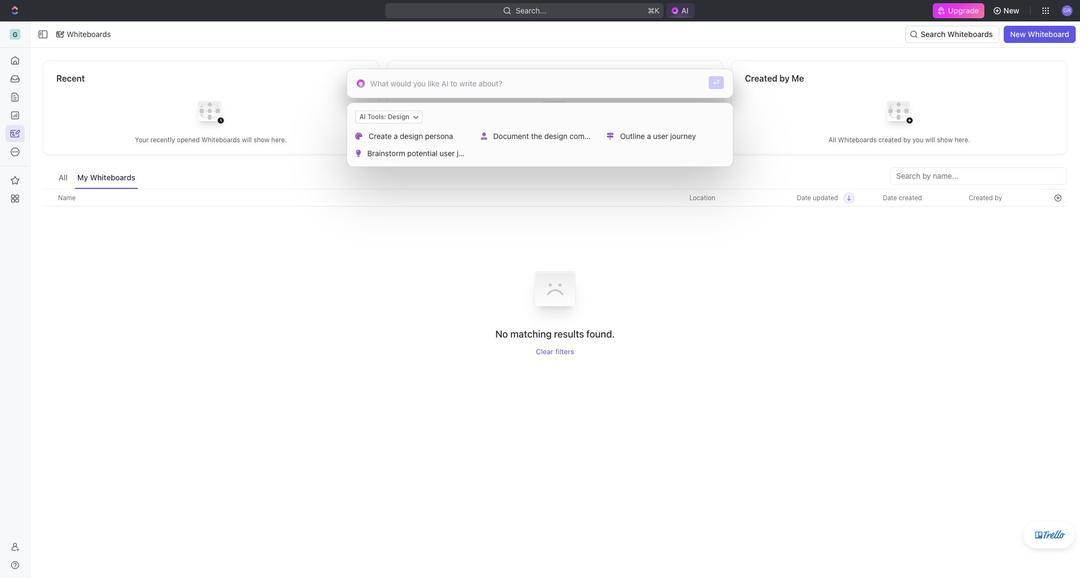 Task type: vqa. For each thing, say whether or not it's contained in the screenshot.
bottom Space
no



Task type: locate. For each thing, give the bounding box(es) containing it.
user inside brainstorm potential user journeys button
[[440, 149, 455, 158]]

1 horizontal spatial created
[[969, 194, 993, 202]]

found.
[[587, 329, 615, 340]]

a right "outline"
[[647, 132, 651, 141]]

a right create
[[394, 132, 398, 141]]

outline
[[620, 132, 645, 141]]

1 vertical spatial created
[[969, 194, 993, 202]]

your right user tie image in the left of the page
[[490, 136, 504, 144]]

1 vertical spatial user
[[440, 149, 455, 158]]

user down the persona
[[440, 149, 455, 158]]

me
[[792, 74, 804, 83]]

1 horizontal spatial date
[[883, 194, 897, 202]]

0 vertical spatial all
[[829, 136, 836, 144]]

lightbulb image
[[356, 150, 361, 157]]

new inside new whiteboard button
[[1010, 30, 1026, 39]]

1 horizontal spatial here.
[[604, 136, 620, 144]]

will right no recent whiteboards image
[[242, 136, 252, 144]]

by for created by me
[[780, 74, 790, 83]]

new inside new button
[[1004, 6, 1020, 15]]

2 horizontal spatial show
[[937, 136, 953, 144]]

1 horizontal spatial by
[[904, 136, 911, 144]]

opened
[[177, 136, 200, 144]]

1 horizontal spatial show
[[587, 136, 603, 144]]

Search by name... text field
[[896, 168, 1061, 184]]

here.
[[271, 136, 287, 144], [604, 136, 620, 144], [955, 136, 970, 144]]

no matching results found. row
[[43, 258, 1067, 356]]

1 horizontal spatial your
[[490, 136, 504, 144]]

0 horizontal spatial will
[[242, 136, 252, 144]]

by for created by
[[995, 194, 1002, 202]]

new up new whiteboard
[[1004, 6, 1020, 15]]

2 your from the left
[[490, 136, 504, 144]]

1 vertical spatial new
[[1010, 30, 1026, 39]]

0 vertical spatial created
[[745, 74, 778, 83]]

0 horizontal spatial here.
[[271, 136, 287, 144]]

2 horizontal spatial here.
[[955, 136, 970, 144]]

clear filters button
[[536, 348, 574, 356]]

my whiteboards button
[[75, 168, 138, 189]]

whiteboards
[[67, 30, 111, 39], [948, 30, 993, 39], [202, 136, 240, 144], [535, 136, 573, 144], [838, 136, 877, 144], [90, 173, 135, 182]]

date
[[797, 194, 811, 202], [883, 194, 897, 202]]

all inside button
[[59, 173, 68, 182]]

row
[[43, 189, 1067, 207]]

by left 'me' at the right
[[780, 74, 790, 83]]

2 design from the left
[[544, 132, 568, 141]]

0 vertical spatial by
[[780, 74, 790, 83]]

0 horizontal spatial show
[[254, 136, 270, 144]]

by inside no matching results found. table
[[995, 194, 1002, 202]]

user left journey
[[653, 132, 668, 141]]

all button
[[56, 168, 70, 189]]

brainstorm potential user journeys button
[[352, 145, 486, 162]]

your
[[135, 136, 149, 144], [490, 136, 504, 144]]

1 a from the left
[[394, 132, 398, 141]]

1 horizontal spatial all
[[829, 136, 836, 144]]

no matching results found.
[[495, 329, 615, 340]]

design right the
[[544, 132, 568, 141]]

no recent whiteboards image
[[189, 93, 232, 136]]

ai tools: design button
[[355, 110, 422, 123]]

filters
[[555, 348, 574, 356]]

created by
[[969, 194, 1002, 202]]

upgrade link
[[933, 3, 984, 18]]

date created
[[883, 194, 922, 202]]

1 here. from the left
[[271, 136, 287, 144]]

your left recently
[[135, 136, 149, 144]]

created for created by me
[[745, 74, 778, 83]]

user
[[653, 132, 668, 141], [440, 149, 455, 158]]

my
[[77, 173, 88, 182]]

palette image
[[355, 133, 363, 140]]

by down search by name... text box
[[995, 194, 1002, 202]]

created left 'me' at the right
[[745, 74, 778, 83]]

1 your from the left
[[135, 136, 149, 144]]

created
[[745, 74, 778, 83], [969, 194, 993, 202]]

created
[[879, 136, 902, 144], [899, 194, 922, 202]]

outline a user journey
[[620, 132, 696, 141]]

by
[[780, 74, 790, 83], [904, 136, 911, 144], [995, 194, 1002, 202]]

1 horizontal spatial user
[[653, 132, 668, 141]]

date created button
[[877, 190, 929, 206]]

created down search by name... text box
[[969, 194, 993, 202]]

by left you
[[904, 136, 911, 144]]

1 horizontal spatial a
[[647, 132, 651, 141]]

no favorited whiteboards image
[[534, 93, 577, 136]]

user for a
[[653, 132, 668, 141]]

3 here. from the left
[[955, 136, 970, 144]]

1 date from the left
[[797, 194, 811, 202]]

2 a from the left
[[647, 132, 651, 141]]

2 date from the left
[[883, 194, 897, 202]]

0 horizontal spatial a
[[394, 132, 398, 141]]

1 vertical spatial by
[[904, 136, 911, 144]]

1 vertical spatial created
[[899, 194, 922, 202]]

0 horizontal spatial design
[[400, 132, 423, 141]]

2 horizontal spatial by
[[995, 194, 1002, 202]]

tab list
[[56, 168, 138, 189]]

0 vertical spatial user
[[653, 132, 668, 141]]

1 horizontal spatial will
[[575, 136, 585, 144]]

2 vertical spatial by
[[995, 194, 1002, 202]]

will right you
[[926, 136, 935, 144]]

name
[[58, 194, 76, 202]]

create a design persona button
[[352, 128, 475, 145]]

1 horizontal spatial design
[[544, 132, 568, 141]]

What would you like AI to write about? text field
[[370, 78, 699, 89]]

created for created by
[[969, 194, 993, 202]]

1 vertical spatial all
[[59, 173, 68, 182]]

0 horizontal spatial your
[[135, 136, 149, 144]]

potential
[[407, 149, 438, 158]]

0 horizontal spatial user
[[440, 149, 455, 158]]

journeys
[[457, 149, 486, 158]]

a
[[394, 132, 398, 141], [647, 132, 651, 141]]

component
[[570, 132, 609, 141]]

tab list containing all
[[56, 168, 138, 189]]

recently
[[150, 136, 175, 144]]

new down new button
[[1010, 30, 1026, 39]]

show
[[254, 136, 270, 144], [587, 136, 603, 144], [937, 136, 953, 144]]

create a design persona
[[369, 132, 453, 141]]

new
[[1004, 6, 1020, 15], [1010, 30, 1026, 39]]

1 design from the left
[[400, 132, 423, 141]]

0 horizontal spatial date
[[797, 194, 811, 202]]

location
[[690, 194, 716, 202]]

3 will from the left
[[926, 136, 935, 144]]

user for potential
[[440, 149, 455, 158]]

0 horizontal spatial by
[[780, 74, 790, 83]]

⏎
[[713, 78, 720, 87]]

0 horizontal spatial created
[[745, 74, 778, 83]]

user tie image
[[481, 133, 487, 140]]

date updated button
[[791, 190, 854, 206]]

all for all
[[59, 173, 68, 182]]

2 horizontal spatial will
[[926, 136, 935, 144]]

outline a user journey button
[[603, 128, 727, 145]]

user inside outline a user journey button
[[653, 132, 668, 141]]

created inside no matching results found. table
[[969, 194, 993, 202]]

0 vertical spatial new
[[1004, 6, 1020, 15]]

all
[[829, 136, 836, 144], [59, 173, 68, 182]]

search
[[921, 30, 946, 39]]

design
[[388, 113, 409, 121]]

create
[[369, 132, 392, 141]]

design up brainstorm potential user journeys button
[[400, 132, 423, 141]]

new whiteboard
[[1010, 30, 1070, 39]]

new button
[[989, 2, 1026, 19]]

will left 'signs post' image
[[575, 136, 585, 144]]

1 will from the left
[[242, 136, 252, 144]]

new for new whiteboard
[[1010, 30, 1026, 39]]

no
[[495, 329, 508, 340]]

design
[[400, 132, 423, 141], [544, 132, 568, 141]]

0 horizontal spatial all
[[59, 173, 68, 182]]

will
[[242, 136, 252, 144], [575, 136, 585, 144], [926, 136, 935, 144]]

design for a
[[400, 132, 423, 141]]

0 vertical spatial created
[[879, 136, 902, 144]]



Task type: describe. For each thing, give the bounding box(es) containing it.
all whiteboards created by you will show here.
[[829, 136, 970, 144]]

brainstorm potential user journeys
[[367, 149, 486, 158]]

2 here. from the left
[[604, 136, 620, 144]]

ai
[[360, 113, 366, 121]]

upgrade
[[948, 6, 979, 15]]

a for outline
[[647, 132, 651, 141]]

updated
[[813, 194, 838, 202]]

2 show from the left
[[587, 136, 603, 144]]

1 show from the left
[[254, 136, 270, 144]]

clear filters
[[536, 348, 574, 356]]

brainstorm
[[367, 149, 405, 158]]

my whiteboards
[[77, 173, 135, 182]]

persona
[[425, 132, 453, 141]]

results
[[554, 329, 584, 340]]

search whiteboards
[[921, 30, 993, 39]]

ai tools: design
[[360, 113, 409, 121]]

document the design component button
[[477, 128, 609, 145]]

matching
[[510, 329, 552, 340]]

tools:
[[368, 113, 386, 121]]

journey
[[670, 132, 696, 141]]

date updated
[[797, 194, 838, 202]]

your favorited whiteboards will show here.
[[490, 136, 620, 144]]

no data image
[[523, 258, 587, 329]]

search whiteboards button
[[906, 26, 1000, 43]]

document
[[493, 132, 529, 141]]

ai tools: design button
[[355, 110, 422, 123]]

date for date updated
[[797, 194, 811, 202]]

created inside date created button
[[899, 194, 922, 202]]

a for create
[[394, 132, 398, 141]]

favorites
[[401, 74, 438, 83]]

new for new
[[1004, 6, 1020, 15]]

no created by me whiteboards image
[[878, 93, 921, 136]]

favorited
[[506, 136, 533, 144]]

sidebar navigation
[[0, 21, 30, 579]]

search...
[[516, 6, 546, 15]]

whiteboard
[[1028, 30, 1070, 39]]

date for date created
[[883, 194, 897, 202]]

your for recent
[[135, 136, 149, 144]]

⏎ button
[[709, 76, 724, 89]]

clear
[[536, 348, 554, 356]]

3 show from the left
[[937, 136, 953, 144]]

design for the
[[544, 132, 568, 141]]

recent
[[56, 74, 85, 83]]

all for all whiteboards created by you will show here.
[[829, 136, 836, 144]]

the
[[531, 132, 542, 141]]

new whiteboard button
[[1004, 26, 1076, 43]]

⌘k
[[648, 6, 659, 15]]

signs post image
[[607, 133, 614, 140]]

no matching results found. table
[[43, 189, 1067, 356]]

created by me
[[745, 74, 804, 83]]

your recently opened whiteboards will show here.
[[135, 136, 287, 144]]

2 will from the left
[[575, 136, 585, 144]]

you
[[913, 136, 924, 144]]

document the design component
[[493, 132, 609, 141]]

row containing name
[[43, 189, 1067, 207]]

your for favorites
[[490, 136, 504, 144]]



